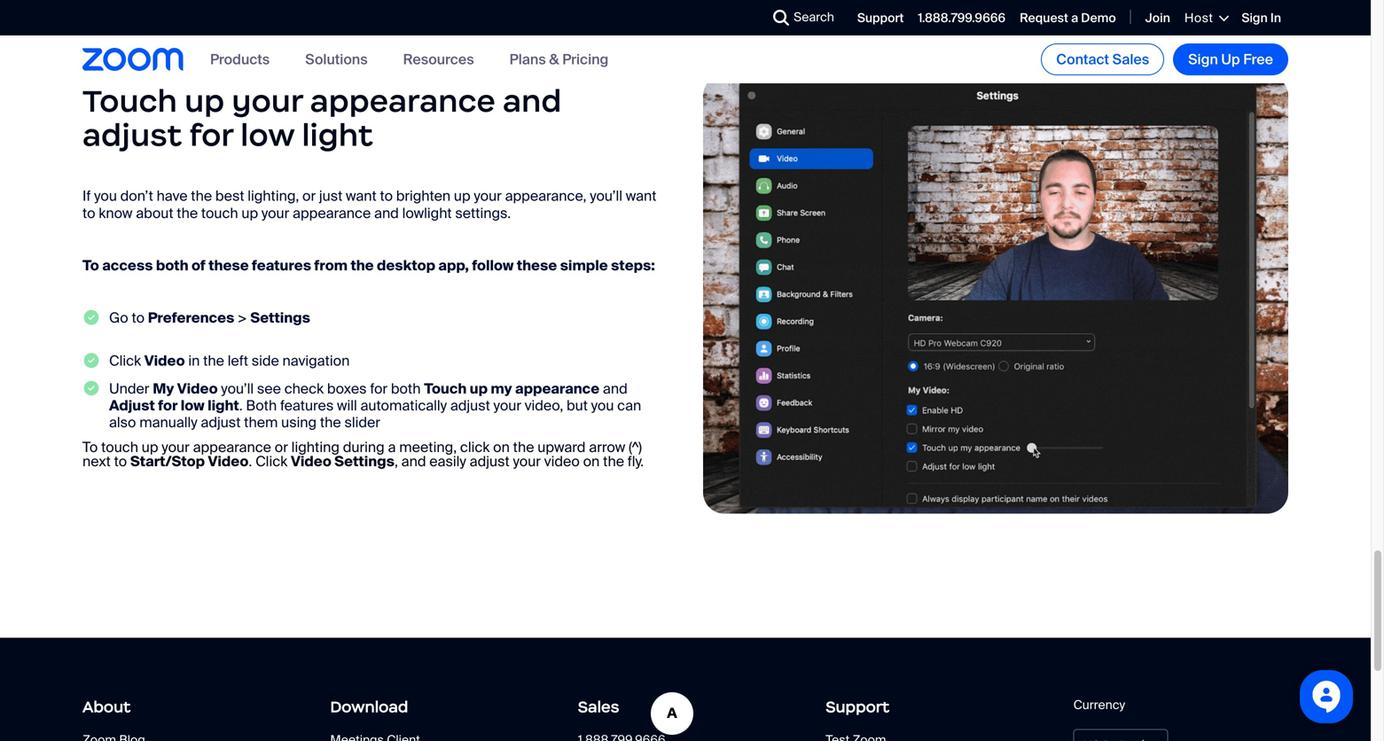 Task type: locate. For each thing, give the bounding box(es) containing it.
0 vertical spatial support link
[[858, 10, 904, 26]]

upward
[[538, 438, 586, 457]]

your left video
[[513, 453, 541, 471]]

up left my
[[470, 380, 488, 398]]

1 vertical spatial you
[[591, 397, 614, 415]]

or left just
[[303, 187, 316, 206]]

up inside to touch up your appearance or lighting during a meeting, click on the upward arrow (^) next to
[[142, 438, 158, 457]]

the up the lighting
[[320, 414, 341, 432]]

for up best
[[189, 116, 233, 154]]

video up my at left
[[144, 352, 185, 371]]

both left of
[[156, 257, 189, 275]]

light left the both
[[208, 397, 239, 415]]

and inside if you don't have the best lighting, or just want to brighten up your appearance, you'll want to know about the touch up your appearance and lowlight settings.
[[374, 204, 399, 223]]

1 horizontal spatial touch
[[201, 204, 238, 223]]

appearance right my
[[516, 380, 600, 398]]

the
[[191, 187, 212, 206], [177, 204, 198, 223], [351, 257, 374, 275], [203, 352, 224, 371], [320, 414, 341, 432], [513, 438, 535, 457], [603, 453, 625, 471]]

1 horizontal spatial want
[[626, 187, 657, 206]]

resources button
[[403, 50, 474, 69]]

features left from
[[252, 257, 311, 275]]

check
[[285, 380, 324, 398]]

both right boxes
[[391, 380, 421, 398]]

touch right have
[[201, 204, 238, 223]]

0 vertical spatial light
[[302, 116, 373, 154]]

1 vertical spatial light
[[208, 397, 239, 415]]

0 horizontal spatial click
[[109, 352, 141, 371]]

1 vertical spatial to
[[83, 438, 98, 457]]

a inside to touch up your appearance or lighting during a meeting, click on the upward arrow (^) next to
[[388, 438, 396, 457]]

for right adjust
[[158, 397, 178, 415]]

to touch up your appearance or lighting during a meeting, click on the upward arrow (^) next to
[[83, 438, 642, 471]]

video down in
[[177, 380, 218, 398]]

features
[[252, 257, 311, 275], [280, 397, 334, 415]]

these right follow
[[517, 257, 557, 275]]

0 vertical spatial sign
[[1242, 10, 1268, 26]]

1 vertical spatial you'll
[[221, 380, 254, 398]]

touch up your appearance and adjust for low light main content
[[0, 0, 1372, 567]]

adjust up don't on the top left of page
[[83, 116, 182, 154]]

on right click
[[493, 438, 510, 457]]

0 vertical spatial low
[[241, 116, 295, 154]]

0 horizontal spatial sales
[[578, 698, 620, 717]]

2 to from the top
[[83, 438, 98, 457]]

0 horizontal spatial touch
[[83, 82, 177, 120]]

1 vertical spatial a
[[388, 438, 396, 457]]

the inside . both features will automatically adjust your video, but you can also manually adjust them using the slider
[[320, 414, 341, 432]]

appearance down resources
[[310, 82, 496, 120]]

0 vertical spatial touch
[[83, 82, 177, 120]]

see
[[257, 380, 281, 398]]

video,
[[525, 397, 564, 415]]

sign left in
[[1242, 10, 1268, 26]]

to
[[83, 257, 99, 275], [83, 438, 98, 457]]

settings right >
[[251, 309, 310, 328]]

0 horizontal spatial touch
[[101, 438, 138, 457]]

you
[[94, 187, 117, 206], [591, 397, 614, 415]]

plans
[[510, 50, 546, 69]]

1 vertical spatial touch
[[101, 438, 138, 457]]

your inside . both features will automatically adjust your video, but you can also manually adjust them using the slider
[[494, 397, 522, 415]]

lighting,
[[248, 187, 299, 206]]

click video in the left side navigation
[[109, 352, 350, 371]]

adjust inside touch up your appearance and adjust for low light
[[83, 116, 182, 154]]

0 horizontal spatial you'll
[[221, 380, 254, 398]]

left
[[228, 352, 248, 371]]

up down manually
[[142, 438, 158, 457]]

gif image
[[704, 75, 1289, 514]]

support
[[858, 10, 904, 26], [826, 698, 890, 717]]

0 vertical spatial a
[[1072, 10, 1079, 26]]

1 vertical spatial both
[[391, 380, 421, 398]]

want right just
[[346, 187, 377, 206]]

both inside under my video you'll see check boxes for both touch up my appearance and adjust for low light
[[391, 380, 421, 398]]

for inside touch up your appearance and adjust for low light
[[189, 116, 233, 154]]

0 horizontal spatial or
[[275, 438, 288, 457]]

0 vertical spatial you'll
[[590, 187, 623, 206]]

up
[[185, 82, 225, 120], [454, 187, 471, 206], [242, 204, 258, 223], [470, 380, 488, 398], [142, 438, 158, 457]]

0 vertical spatial you
[[94, 187, 117, 206]]

to right next
[[114, 453, 127, 471]]

and right but on the left of the page
[[603, 380, 628, 398]]

1 vertical spatial low
[[181, 397, 205, 415]]

touch
[[83, 82, 177, 120], [424, 380, 467, 398]]

to left access on the top left of page
[[83, 257, 99, 275]]

1 horizontal spatial a
[[1072, 10, 1079, 26]]

1 vertical spatial or
[[275, 438, 288, 457]]

0 vertical spatial settings
[[251, 309, 310, 328]]

2 these from the left
[[517, 257, 557, 275]]

1 vertical spatial sign
[[1189, 50, 1219, 69]]

0 vertical spatial touch
[[201, 204, 238, 223]]

and left lowlight
[[374, 204, 399, 223]]

or down "using"
[[275, 438, 288, 457]]

about
[[136, 204, 173, 223]]

the right from
[[351, 257, 374, 275]]

search image
[[774, 10, 790, 26], [774, 10, 790, 26]]

to left know
[[83, 204, 95, 223]]

easily
[[430, 453, 467, 471]]

. down them
[[249, 453, 252, 471]]

your down manually
[[162, 438, 190, 457]]

your
[[232, 82, 303, 120], [474, 187, 502, 206], [262, 204, 289, 223], [494, 397, 522, 415], [162, 438, 190, 457], [513, 453, 541, 471]]

1 vertical spatial touch
[[424, 380, 467, 398]]

want up steps:
[[626, 187, 657, 206]]

1.888.799.9666 link
[[919, 10, 1006, 26]]

click up "under"
[[109, 352, 141, 371]]

have
[[157, 187, 188, 206]]

1 horizontal spatial you'll
[[590, 187, 623, 206]]

products
[[210, 50, 270, 69]]

1 vertical spatial settings
[[335, 453, 395, 471]]

low inside under my video you'll see check boxes for both touch up my appearance and adjust for low light
[[181, 397, 205, 415]]

0 horizontal spatial a
[[388, 438, 396, 457]]

navigation
[[283, 352, 350, 371]]

you'll inside under my video you'll see check boxes for both touch up my appearance and adjust for low light
[[221, 380, 254, 398]]

the left upward
[[513, 438, 535, 457]]

want
[[346, 187, 377, 206], [626, 187, 657, 206]]

on
[[493, 438, 510, 457], [583, 453, 600, 471]]

features left the will
[[280, 397, 334, 415]]

low up lighting,
[[241, 116, 295, 154]]

adjust
[[109, 397, 155, 415]]

light inside touch up your appearance and adjust for low light
[[302, 116, 373, 154]]

a left demo
[[1072, 10, 1079, 26]]

appearance up from
[[293, 204, 371, 223]]

1 vertical spatial click
[[256, 453, 288, 471]]

click down them
[[256, 453, 288, 471]]

for right boxes
[[370, 380, 388, 398]]

light
[[302, 116, 373, 154], [208, 397, 239, 415]]

to left start/stop
[[83, 438, 98, 457]]

sign left up
[[1189, 50, 1219, 69]]

up down products
[[185, 82, 225, 120]]

arrow
[[589, 438, 626, 457]]

. left the both
[[239, 397, 243, 415]]

pricing
[[563, 50, 609, 69]]

about
[[83, 698, 131, 717]]

1 horizontal spatial both
[[391, 380, 421, 398]]

you'll down left
[[221, 380, 254, 398]]

touch inside if you don't have the best lighting, or just want to brighten up your appearance, you'll want to know about the touch up your appearance and lowlight settings.
[[201, 204, 238, 223]]

go
[[109, 309, 128, 328]]

your left video,
[[494, 397, 522, 415]]

1 horizontal spatial .
[[249, 453, 252, 471]]

1 horizontal spatial touch
[[424, 380, 467, 398]]

support link
[[858, 10, 904, 26], [826, 691, 1041, 723]]

sign in
[[1242, 10, 1282, 26]]

request a demo
[[1020, 10, 1117, 26]]

the right the "about"
[[177, 204, 198, 223]]

and inside touch up your appearance and adjust for low light
[[503, 82, 562, 120]]

sign inside "link"
[[1189, 50, 1219, 69]]

you right if
[[94, 187, 117, 206]]

and down plans
[[503, 82, 562, 120]]

to left brighten
[[380, 187, 393, 206]]

0 vertical spatial features
[[252, 257, 311, 275]]

these
[[209, 257, 249, 275], [517, 257, 557, 275]]

up inside touch up your appearance and adjust for low light
[[185, 82, 225, 120]]

request
[[1020, 10, 1069, 26]]

1 to from the top
[[83, 257, 99, 275]]

0 horizontal spatial sign
[[1189, 50, 1219, 69]]

or inside if you don't have the best lighting, or just want to brighten up your appearance, you'll want to know about the touch up your appearance and lowlight settings.
[[303, 187, 316, 206]]

up inside under my video you'll see check boxes for both touch up my appearance and adjust for low light
[[470, 380, 488, 398]]

plans & pricing
[[510, 50, 609, 69]]

settings
[[251, 309, 310, 328], [335, 453, 395, 471]]

you'll right appearance,
[[590, 187, 623, 206]]

your right best
[[262, 204, 289, 223]]

1 horizontal spatial settings
[[335, 453, 395, 471]]

settings down slider on the left of the page
[[335, 453, 395, 471]]

you'll
[[590, 187, 623, 206], [221, 380, 254, 398]]

light up just
[[302, 116, 373, 154]]

0 vertical spatial .
[[239, 397, 243, 415]]

0 horizontal spatial .
[[239, 397, 243, 415]]

low right my at left
[[181, 397, 205, 415]]

1.888.799.9666
[[919, 10, 1006, 26]]

to right the go
[[132, 309, 145, 328]]

0 horizontal spatial these
[[209, 257, 249, 275]]

0 horizontal spatial settings
[[251, 309, 310, 328]]

0 horizontal spatial want
[[346, 187, 377, 206]]

under
[[109, 380, 149, 398]]

access
[[102, 257, 153, 275]]

adjust left my
[[451, 397, 490, 415]]

on right video
[[583, 453, 600, 471]]

boxes
[[327, 380, 367, 398]]

touch left my
[[424, 380, 467, 398]]

0 horizontal spatial light
[[208, 397, 239, 415]]

you right but on the left of the page
[[591, 397, 614, 415]]

appearance down them
[[193, 438, 271, 457]]

start/stop video . click video settings , and easily adjust your video on the fly.
[[130, 453, 644, 471]]

touch down zoom logo
[[83, 82, 177, 120]]

if you don't have the best lighting, or just want to brighten up your appearance, you'll want to know about the touch up your appearance and lowlight settings.
[[83, 187, 657, 223]]

meeting,
[[399, 438, 457, 457]]

1 horizontal spatial these
[[517, 257, 557, 275]]

your inside touch up your appearance and adjust for low light
[[232, 82, 303, 120]]

and
[[503, 82, 562, 120], [374, 204, 399, 223], [603, 380, 628, 398], [402, 453, 426, 471]]

1 horizontal spatial light
[[302, 116, 373, 154]]

contact
[[1057, 50, 1110, 69]]

search
[[794, 9, 835, 25]]

the inside to touch up your appearance or lighting during a meeting, click on the upward arrow (^) next to
[[513, 438, 535, 457]]

join link
[[1146, 10, 1171, 26]]

0 vertical spatial click
[[109, 352, 141, 371]]

or
[[303, 187, 316, 206], [275, 438, 288, 457]]

to inside to touch up your appearance or lighting during a meeting, click on the upward arrow (^) next to
[[83, 438, 98, 457]]

demo
[[1082, 10, 1117, 26]]

sales link
[[578, 691, 793, 723]]

adjust right 'easily'
[[470, 453, 510, 471]]

1 vertical spatial .
[[249, 453, 252, 471]]

1 horizontal spatial or
[[303, 187, 316, 206]]

these right of
[[209, 257, 249, 275]]

in
[[1271, 10, 1282, 26]]

.
[[239, 397, 243, 415], [249, 453, 252, 471]]

1 vertical spatial features
[[280, 397, 334, 415]]

on inside to touch up your appearance or lighting during a meeting, click on the upward arrow (^) next to
[[493, 438, 510, 457]]

the left best
[[191, 187, 212, 206]]

1 horizontal spatial you
[[591, 397, 614, 415]]

0 vertical spatial or
[[303, 187, 316, 206]]

touch
[[201, 204, 238, 223], [101, 438, 138, 457]]

2 want from the left
[[626, 187, 657, 206]]

appearance
[[310, 82, 496, 120], [293, 204, 371, 223], [516, 380, 600, 398], [193, 438, 271, 457]]

sales
[[1113, 50, 1150, 69], [578, 698, 620, 717]]

video
[[545, 453, 580, 471]]

0 vertical spatial support
[[858, 10, 904, 26]]

sign
[[1242, 10, 1268, 26], [1189, 50, 1219, 69]]

0 vertical spatial sales
[[1113, 50, 1150, 69]]

0 horizontal spatial you
[[94, 187, 117, 206]]

your down "products" popup button
[[232, 82, 303, 120]]

touch down the also
[[101, 438, 138, 457]]

1 horizontal spatial for
[[189, 116, 233, 154]]

sign for sign in
[[1242, 10, 1268, 26]]

0 vertical spatial to
[[83, 257, 99, 275]]

download link
[[330, 691, 545, 723]]

touch inside to touch up your appearance or lighting during a meeting, click on the upward arrow (^) next to
[[101, 438, 138, 457]]

sign for sign up free
[[1189, 50, 1219, 69]]

a right during
[[388, 438, 396, 457]]

0 horizontal spatial both
[[156, 257, 189, 275]]

the left 'fly.'
[[603, 453, 625, 471]]

1 horizontal spatial sign
[[1242, 10, 1268, 26]]

adjust
[[83, 116, 182, 154], [451, 397, 490, 415], [201, 414, 241, 432], [470, 453, 510, 471]]

to for to access both of these features from the desktop app, follow these simple steps:
[[83, 257, 99, 275]]

for
[[189, 116, 233, 154], [370, 380, 388, 398], [158, 397, 178, 415]]

1 horizontal spatial low
[[241, 116, 295, 154]]

touch inside under my video you'll see check boxes for both touch up my appearance and adjust for low light
[[424, 380, 467, 398]]

0 horizontal spatial low
[[181, 397, 205, 415]]

0 horizontal spatial on
[[493, 438, 510, 457]]



Task type: describe. For each thing, give the bounding box(es) containing it.
touch up your appearance and adjust for low light
[[83, 82, 562, 154]]

sign up free
[[1189, 50, 1274, 69]]

1 vertical spatial sales
[[578, 698, 620, 717]]

(^)
[[629, 438, 642, 457]]

lighting
[[292, 438, 340, 457]]

products button
[[210, 50, 270, 69]]

solutions
[[305, 50, 368, 69]]

follow
[[472, 257, 514, 275]]

video down them
[[208, 453, 249, 471]]

1 these from the left
[[209, 257, 249, 275]]

low inside touch up your appearance and adjust for low light
[[241, 116, 295, 154]]

features inside . both features will automatically adjust your video, but you can also manually adjust them using the slider
[[280, 397, 334, 415]]

1 vertical spatial support link
[[826, 691, 1041, 723]]

resources
[[403, 50, 474, 69]]

sign in link
[[1242, 10, 1282, 26]]

up
[[1222, 50, 1241, 69]]

slider
[[345, 414, 381, 432]]

1 horizontal spatial sales
[[1113, 50, 1150, 69]]

appearance inside under my video you'll see check boxes for both touch up my appearance and adjust for low light
[[516, 380, 600, 398]]

video down "using"
[[291, 453, 332, 471]]

contact sales link
[[1042, 43, 1165, 75]]

1 want from the left
[[346, 187, 377, 206]]

appearance,
[[505, 187, 587, 206]]

0 horizontal spatial for
[[158, 397, 178, 415]]

and inside under my video you'll see check boxes for both touch up my appearance and adjust for low light
[[603, 380, 628, 398]]

my
[[491, 380, 512, 398]]

up right have
[[242, 204, 258, 223]]

sign up free link
[[1174, 43, 1289, 75]]

also
[[109, 414, 136, 432]]

side
[[252, 352, 279, 371]]

1 horizontal spatial click
[[256, 453, 288, 471]]

your left appearance,
[[474, 187, 502, 206]]

start/stop
[[130, 453, 205, 471]]

of
[[192, 257, 206, 275]]

to inside to touch up your appearance or lighting during a meeting, click on the upward arrow (^) next to
[[114, 453, 127, 471]]

using
[[281, 414, 317, 432]]

you'll inside if you don't have the best lighting, or just want to brighten up your appearance, you'll want to know about the touch up your appearance and lowlight settings.
[[590, 187, 623, 206]]

1 vertical spatial support
[[826, 698, 890, 717]]

fly.
[[628, 453, 644, 471]]

&
[[550, 50, 559, 69]]

click
[[460, 438, 490, 457]]

appearance inside touch up your appearance and adjust for low light
[[310, 82, 496, 120]]

appearance inside if you don't have the best lighting, or just want to brighten up your appearance, you'll want to know about the touch up your appearance and lowlight settings.
[[293, 204, 371, 223]]

will
[[337, 397, 357, 415]]

you inside if you don't have the best lighting, or just want to brighten up your appearance, you'll want to know about the touch up your appearance and lowlight settings.
[[94, 187, 117, 206]]

zoom logo image
[[83, 48, 184, 71]]

and right ,
[[402, 453, 426, 471]]

best
[[216, 187, 244, 206]]

request a demo link
[[1020, 10, 1117, 26]]

brighten
[[396, 187, 451, 206]]

preferences
[[148, 309, 235, 328]]

0 vertical spatial both
[[156, 257, 189, 275]]

can
[[618, 397, 642, 415]]

just
[[319, 187, 343, 206]]

automatically
[[361, 397, 447, 415]]

to for to touch up your appearance or lighting during a meeting, click on the upward arrow (^) next to
[[83, 438, 98, 457]]

if
[[83, 187, 91, 206]]

steps:
[[611, 257, 655, 275]]

solutions button
[[305, 50, 368, 69]]

video inside under my video you'll see check boxes for both touch up my appearance and adjust for low light
[[177, 380, 218, 398]]

adjust left them
[[201, 414, 241, 432]]

you inside . both features will automatically adjust your video, but you can also manually adjust them using the slider
[[591, 397, 614, 415]]

. both features will automatically adjust your video, but you can also manually adjust them using the slider
[[109, 397, 642, 432]]

>
[[238, 309, 247, 328]]

your inside to touch up your appearance or lighting during a meeting, click on the upward arrow (^) next to
[[162, 438, 190, 457]]

under my video you'll see check boxes for both touch up my appearance and adjust for low light
[[109, 380, 628, 415]]

download
[[330, 698, 408, 717]]

to access both of these features from the desktop app, follow these simple steps:
[[83, 257, 655, 275]]

settings.
[[455, 204, 511, 223]]

go to preferences > settings
[[109, 309, 310, 328]]

light inside under my video you'll see check boxes for both touch up my appearance and adjust for low light
[[208, 397, 239, 415]]

the right in
[[203, 352, 224, 371]]

touch inside touch up your appearance and adjust for low light
[[83, 82, 177, 120]]

don't
[[120, 187, 153, 206]]

appearance inside to touch up your appearance or lighting during a meeting, click on the upward arrow (^) next to
[[193, 438, 271, 457]]

but
[[567, 397, 588, 415]]

app,
[[439, 257, 469, 275]]

manually
[[139, 414, 198, 432]]

know
[[99, 204, 133, 223]]

host button
[[1185, 10, 1228, 26]]

lowlight
[[402, 204, 452, 223]]

currency
[[1074, 697, 1126, 714]]

or inside to touch up your appearance or lighting during a meeting, click on the upward arrow (^) next to
[[275, 438, 288, 457]]

them
[[244, 414, 278, 432]]

. inside . both features will automatically adjust your video, but you can also manually adjust them using the slider
[[239, 397, 243, 415]]

2 horizontal spatial for
[[370, 380, 388, 398]]

up right brighten
[[454, 187, 471, 206]]

both
[[246, 397, 277, 415]]

during
[[343, 438, 385, 457]]

from
[[314, 257, 348, 275]]

simple
[[560, 257, 608, 275]]

desktop
[[377, 257, 436, 275]]

plans & pricing link
[[510, 50, 609, 69]]

join
[[1146, 10, 1171, 26]]

about link
[[83, 691, 298, 723]]

host
[[1185, 10, 1214, 26]]

1 horizontal spatial on
[[583, 453, 600, 471]]

my
[[153, 380, 174, 398]]

next
[[83, 453, 111, 471]]

in
[[188, 352, 200, 371]]



Task type: vqa. For each thing, say whether or not it's contained in the screenshot.
2nd These from left
yes



